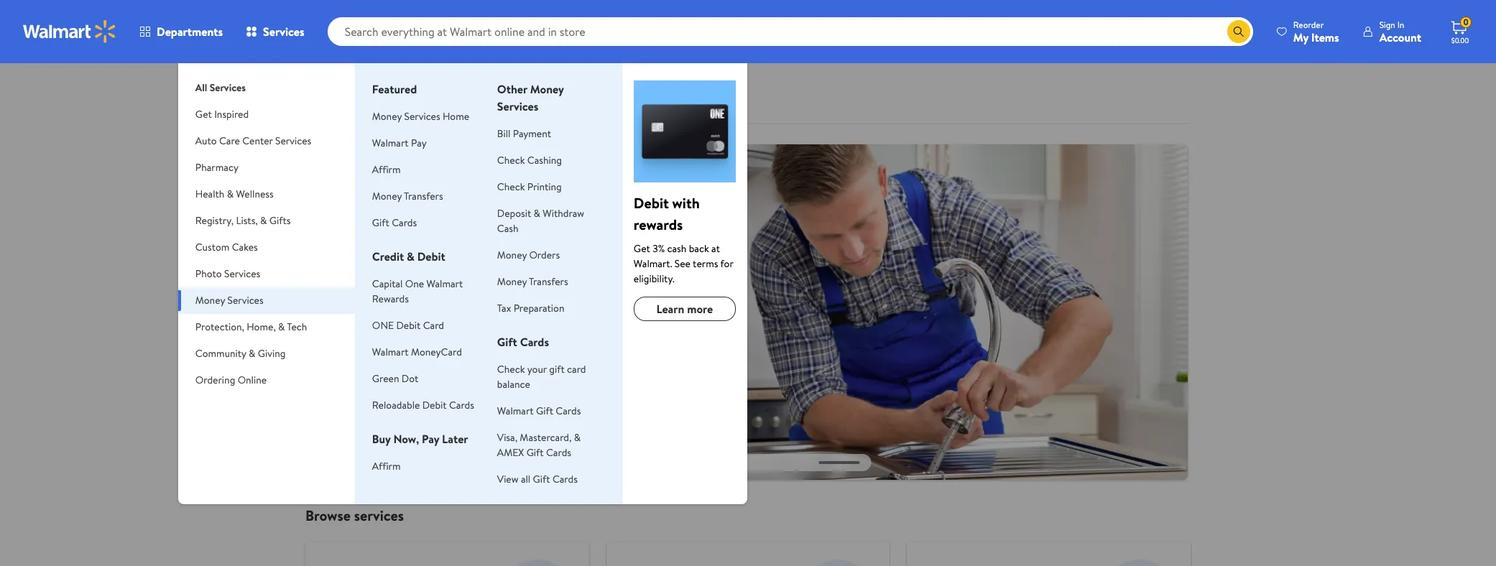 Task type: describe. For each thing, give the bounding box(es) containing it.
1 vertical spatial money transfers
[[497, 274, 568, 289]]

all services
[[195, 80, 246, 95]]

walmart inside capital one walmart rewards
[[426, 277, 463, 291]]

walmart for walmart gift cards
[[497, 404, 534, 418]]

walmart for walmart pay
[[372, 136, 409, 150]]

let
[[387, 189, 400, 205]]

money down "cash"
[[497, 248, 527, 262]]

all
[[521, 472, 530, 486]]

registry,
[[195, 213, 234, 228]]

3%
[[653, 241, 665, 256]]

pros
[[461, 189, 483, 205]]

walmart moneycard
[[372, 345, 462, 359]]

reorder
[[1293, 18, 1324, 31]]

money services
[[195, 293, 263, 308]]

more for the top 'learn more' link
[[364, 236, 387, 251]]

services inside auto care center services "dropdown button"
[[275, 134, 311, 148]]

0 vertical spatial learn more link
[[326, 232, 398, 255]]

cash
[[497, 221, 518, 236]]

one debit card link
[[372, 318, 444, 333]]

departments
[[157, 24, 223, 40]]

& left giving
[[249, 346, 255, 361]]

home,
[[247, 320, 276, 334]]

other
[[497, 81, 527, 97]]

$0.00
[[1451, 35, 1469, 45]]

to
[[444, 160, 460, 185]]

visa, mastercard, & amex gift cards link
[[497, 430, 581, 460]]

0
[[1463, 16, 1468, 28]]

you.
[[326, 205, 346, 221]]

gifts
[[269, 213, 291, 228]]

walmart gift cards link
[[497, 404, 581, 418]]

cards up mastercard,
[[556, 404, 581, 418]]

money inside 'other money services'
[[530, 81, 564, 97]]

cards inside the visa, mastercard, & amex gift cards
[[546, 446, 571, 460]]

eligibility.
[[634, 272, 675, 286]]

buy now, pay later
[[372, 431, 468, 447]]

gift down "tax"
[[497, 334, 517, 350]]

check your gift card balance link
[[497, 362, 586, 392]]

0 horizontal spatial money transfers
[[372, 189, 443, 203]]

tax preparation link
[[497, 301, 564, 315]]

community & giving button
[[178, 341, 355, 367]]

leave the tasks to us. save time and let our trust pros nail the job for you. learn more. image
[[326, 378, 410, 463]]

care
[[219, 134, 240, 148]]

services inside the money services dropdown button
[[227, 293, 263, 308]]

0 vertical spatial gift cards
[[372, 216, 417, 230]]

money up "tax"
[[497, 274, 527, 289]]

check for check cashing
[[497, 153, 525, 167]]

Search search field
[[327, 17, 1253, 46]]

walmart pay link
[[372, 136, 427, 150]]

capital
[[372, 277, 403, 291]]

my
[[1293, 29, 1309, 45]]

& inside leave the tasks to us save time & let our trusted pros nail the job for you.
[[377, 189, 384, 205]]

lists,
[[236, 213, 258, 228]]

save
[[326, 189, 349, 205]]

0 vertical spatial money transfers link
[[372, 189, 443, 203]]

for inside debit with rewards get 3% cash back at walmart. see terms for eligibility.
[[720, 257, 733, 271]]

affirm for first affirm link from the bottom
[[372, 459, 401, 474]]

& inside the visa, mastercard, & amex gift cards
[[574, 430, 581, 445]]

browse
[[305, 506, 351, 525]]

ordering
[[195, 373, 235, 387]]

debit with rewards get 3% cash back at walmart. see terms for eligibility.
[[634, 193, 733, 286]]

get inspired
[[195, 107, 249, 121]]

ordering online
[[195, 373, 267, 387]]

view all gift cards link
[[497, 472, 578, 486]]

money left our
[[372, 189, 402, 203]]

1 horizontal spatial gift cards
[[497, 334, 549, 350]]

browse services
[[305, 506, 404, 525]]

inspired
[[214, 107, 249, 121]]

departments button
[[128, 14, 234, 49]]

leave
[[326, 160, 368, 185]]

get inside dropdown button
[[195, 107, 212, 121]]

featured
[[372, 81, 417, 97]]

bill
[[497, 126, 510, 141]]

services inside "services" popup button
[[263, 24, 304, 40]]

reorder my items
[[1293, 18, 1339, 45]]

walmart moneycard link
[[372, 345, 462, 359]]

photo services
[[195, 267, 260, 281]]

money services image
[[634, 80, 736, 183]]

gift
[[549, 362, 565, 377]]

rewards
[[372, 292, 409, 306]]

gift inside the visa, mastercard, & amex gift cards
[[526, 446, 544, 460]]

0 $0.00
[[1451, 16, 1469, 45]]

with
[[672, 193, 700, 213]]

all
[[195, 80, 207, 95]]

learn more for the right 'learn more' link
[[656, 301, 713, 317]]

bill payment
[[497, 126, 551, 141]]

nail
[[485, 189, 502, 205]]

visa,
[[497, 430, 517, 445]]

cash
[[667, 241, 686, 256]]

services inside 'other money services'
[[497, 98, 538, 114]]

learn for the top 'learn more' link
[[337, 236, 362, 251]]

account
[[1379, 29, 1421, 45]]

now,
[[393, 431, 419, 447]]

amex
[[497, 446, 524, 460]]

home
[[443, 109, 469, 124]]

0 horizontal spatial transfers
[[404, 189, 443, 203]]

& right health
[[227, 187, 234, 201]]

cards down our
[[392, 216, 417, 230]]

registry, lists, & gifts
[[195, 213, 291, 228]]

money inside dropdown button
[[195, 293, 225, 308]]

services left featured at the top of the page
[[305, 81, 367, 106]]

tax preparation
[[497, 301, 564, 315]]

search icon image
[[1233, 26, 1244, 37]]

services inside all services 'link'
[[210, 80, 246, 95]]

gift down let
[[372, 216, 389, 230]]

card
[[567, 362, 586, 377]]

check cashing link
[[497, 153, 562, 167]]

green dot
[[372, 371, 418, 386]]

moneycard
[[411, 345, 462, 359]]

clear search field text image
[[1210, 26, 1221, 37]]

in
[[1397, 18, 1404, 31]]

reloadable debit cards
[[372, 398, 474, 412]]

pause image
[[637, 459, 642, 466]]

gift cards link
[[372, 216, 417, 230]]

one debit card
[[372, 318, 444, 333]]

deposit
[[497, 206, 531, 221]]

1 affirm link from the top
[[372, 162, 401, 177]]

services inside photo services dropdown button
[[224, 267, 260, 281]]

cards right the all
[[552, 472, 578, 486]]



Task type: locate. For each thing, give the bounding box(es) containing it.
check down "bill"
[[497, 153, 525, 167]]

debit inside debit with rewards get 3% cash back at walmart. see terms for eligibility.
[[634, 193, 669, 213]]

your
[[527, 362, 547, 377]]

0 vertical spatial for
[[542, 189, 557, 205]]

check up balance
[[497, 362, 525, 377]]

transfers
[[404, 189, 443, 203], [529, 274, 568, 289]]

1 vertical spatial learn
[[656, 301, 684, 317]]

1 horizontal spatial more
[[687, 301, 713, 317]]

protection, home, & tech button
[[178, 314, 355, 341]]

debit up buy now, pay later
[[422, 398, 447, 412]]

balance
[[497, 377, 530, 392]]

1 vertical spatial gift cards
[[497, 334, 549, 350]]

1 vertical spatial money transfers link
[[497, 274, 568, 289]]

capital one walmart rewards link
[[372, 277, 463, 306]]

see
[[675, 257, 691, 271]]

services
[[354, 506, 404, 525]]

1 horizontal spatial money transfers
[[497, 274, 568, 289]]

learn
[[337, 236, 362, 251], [656, 301, 684, 317]]

& right the 'credit'
[[407, 249, 415, 264]]

money transfers down 'tasks'
[[372, 189, 443, 203]]

0 vertical spatial money transfers
[[372, 189, 443, 203]]

Walmart Site-Wide search field
[[327, 17, 1253, 46]]

for inside leave the tasks to us save time & let our trusted pros nail the job for you.
[[542, 189, 557, 205]]

job
[[524, 189, 540, 205]]

debit up rewards
[[634, 193, 669, 213]]

get left 3%
[[634, 241, 650, 256]]

affirm link up let
[[372, 162, 401, 177]]

walmart for walmart moneycard
[[372, 345, 409, 359]]

gift cards
[[372, 216, 417, 230], [497, 334, 549, 350]]

learn more link down the eligibility.
[[634, 297, 736, 321]]

0 horizontal spatial for
[[542, 189, 557, 205]]

photo
[[195, 267, 222, 281]]

1 vertical spatial the
[[505, 189, 522, 205]]

cards up your
[[520, 334, 549, 350]]

check for check printing
[[497, 180, 525, 194]]

check printing link
[[497, 180, 562, 194]]

1 affirm from the top
[[372, 162, 401, 177]]

deposit & withdraw cash link
[[497, 206, 584, 236]]

custom cakes
[[195, 240, 258, 254]]

health & wellness button
[[178, 181, 355, 208]]

0 horizontal spatial get
[[195, 107, 212, 121]]

0 vertical spatial check
[[497, 153, 525, 167]]

0 vertical spatial pay
[[411, 136, 427, 150]]

1 vertical spatial check
[[497, 180, 525, 194]]

money down featured at the top of the page
[[372, 109, 402, 124]]

sign in account
[[1379, 18, 1421, 45]]

1 horizontal spatial get
[[634, 241, 650, 256]]

get down all on the top left of page
[[195, 107, 212, 121]]

pay down money services home link
[[411, 136, 427, 150]]

0 horizontal spatial the
[[372, 160, 397, 185]]

buy
[[372, 431, 391, 447]]

the up deposit on the left of the page
[[505, 189, 522, 205]]

0 horizontal spatial gift cards
[[372, 216, 417, 230]]

1 horizontal spatial learn more link
[[634, 297, 736, 321]]

later
[[442, 431, 468, 447]]

learn more down the eligibility.
[[656, 301, 713, 317]]

transfers down 'tasks'
[[404, 189, 443, 203]]

rewards
[[634, 215, 683, 234]]

check up deposit on the left of the page
[[497, 180, 525, 194]]

online
[[238, 373, 267, 387]]

center
[[242, 134, 273, 148]]

walmart down balance
[[497, 404, 534, 418]]

0 horizontal spatial money transfers link
[[372, 189, 443, 203]]

3 check from the top
[[497, 362, 525, 377]]

0 vertical spatial learn
[[337, 236, 362, 251]]

0 vertical spatial affirm
[[372, 162, 401, 177]]

gift down mastercard,
[[526, 446, 544, 460]]

walmart right one
[[426, 277, 463, 291]]

get inside debit with rewards get 3% cash back at walmart. see terms for eligibility.
[[634, 241, 650, 256]]

walmart gift cards
[[497, 404, 581, 418]]

1 vertical spatial learn more link
[[634, 297, 736, 321]]

services right all on the top left of page
[[210, 80, 246, 95]]

money transfers link down 'tasks'
[[372, 189, 443, 203]]

credit & debit
[[372, 249, 445, 264]]

0 vertical spatial learn more
[[337, 236, 387, 251]]

1 horizontal spatial money transfers link
[[497, 274, 568, 289]]

money services home link
[[372, 109, 469, 124]]

services up protection, home, & tech
[[227, 293, 263, 308]]

visa, mastercard, & amex gift cards
[[497, 430, 581, 460]]

cards
[[392, 216, 417, 230], [520, 334, 549, 350], [449, 398, 474, 412], [556, 404, 581, 418], [546, 446, 571, 460], [552, 472, 578, 486]]

the up let
[[372, 160, 397, 185]]

transfers down 'orders'
[[529, 274, 568, 289]]

withdraw
[[543, 206, 584, 221]]

& left let
[[377, 189, 384, 205]]

cashing
[[527, 153, 562, 167]]

walmart image
[[23, 20, 116, 43]]

money
[[530, 81, 564, 97], [372, 109, 402, 124], [372, 189, 402, 203], [497, 248, 527, 262], [497, 274, 527, 289], [195, 293, 225, 308]]

walmart down money services home link
[[372, 136, 409, 150]]

more
[[364, 236, 387, 251], [687, 301, 713, 317]]

cards down mastercard,
[[546, 446, 571, 460]]

money transfers up tax preparation link
[[497, 274, 568, 289]]

1 horizontal spatial learn more
[[656, 301, 713, 317]]

carousel controls navigation
[[625, 454, 871, 471]]

& down job
[[534, 206, 540, 221]]

orders
[[529, 248, 560, 262]]

1 vertical spatial for
[[720, 257, 733, 271]]

protection,
[[195, 320, 244, 334]]

at
[[711, 241, 720, 256]]

learn down the you.
[[337, 236, 362, 251]]

gift up mastercard,
[[536, 404, 553, 418]]

view
[[497, 472, 518, 486]]

0 horizontal spatial learn
[[337, 236, 362, 251]]

custom
[[195, 240, 229, 254]]

for right "terms"
[[720, 257, 733, 271]]

check cashing
[[497, 153, 562, 167]]

money services home
[[372, 109, 469, 124]]

affirm for 2nd affirm link from the bottom of the page
[[372, 162, 401, 177]]

services down cakes
[[224, 267, 260, 281]]

1 vertical spatial affirm link
[[372, 459, 401, 474]]

affirm up let
[[372, 162, 401, 177]]

1 vertical spatial transfers
[[529, 274, 568, 289]]

services up all services 'link'
[[263, 24, 304, 40]]

auto care center services button
[[178, 128, 355, 154]]

1 vertical spatial get
[[634, 241, 650, 256]]

learn more
[[337, 236, 387, 251], [656, 301, 713, 317]]

photo services button
[[178, 261, 355, 287]]

1 vertical spatial pay
[[422, 431, 439, 447]]

debit left the card
[[396, 318, 421, 333]]

more down 'gift cards' 'link'
[[364, 236, 387, 251]]

money right other
[[530, 81, 564, 97]]

& left tech
[[278, 320, 285, 334]]

services down other
[[497, 98, 538, 114]]

money orders link
[[497, 248, 560, 262]]

0 horizontal spatial more
[[364, 236, 387, 251]]

money transfers link up tax preparation link
[[497, 274, 568, 289]]

gift cards down let
[[372, 216, 417, 230]]

custom cakes button
[[178, 234, 355, 261]]

0 horizontal spatial learn more
[[337, 236, 387, 251]]

for
[[542, 189, 557, 205], [720, 257, 733, 271]]

terms
[[693, 257, 718, 271]]

community
[[195, 346, 246, 361]]

1 vertical spatial affirm
[[372, 459, 401, 474]]

1 vertical spatial learn more
[[656, 301, 713, 317]]

more for the right 'learn more' link
[[687, 301, 713, 317]]

check printing
[[497, 180, 562, 194]]

1 horizontal spatial the
[[505, 189, 522, 205]]

reloadable debit cards link
[[372, 398, 474, 412]]

2 check from the top
[[497, 180, 525, 194]]

mastercard,
[[520, 430, 572, 445]]

learn more for the top 'learn more' link
[[337, 236, 387, 251]]

0 vertical spatial the
[[372, 160, 397, 185]]

our
[[403, 189, 420, 205]]

health
[[195, 187, 224, 201]]

& right mastercard,
[[574, 430, 581, 445]]

green dot link
[[372, 371, 418, 386]]

services left home
[[404, 109, 440, 124]]

walmart up 'green'
[[372, 345, 409, 359]]

us
[[464, 160, 480, 185]]

leave the tasks to us save time & let our trusted pros nail the job for you.
[[326, 160, 557, 221]]

money transfers link
[[372, 189, 443, 203], [497, 274, 568, 289]]

learn down the eligibility.
[[656, 301, 684, 317]]

check your gift card balance
[[497, 362, 586, 392]]

auto care center services
[[195, 134, 311, 148]]

money down photo
[[195, 293, 225, 308]]

affirm down buy
[[372, 459, 401, 474]]

1 check from the top
[[497, 153, 525, 167]]

1 horizontal spatial transfers
[[529, 274, 568, 289]]

1 vertical spatial more
[[687, 301, 713, 317]]

check inside check your gift card balance
[[497, 362, 525, 377]]

cards up later
[[449, 398, 474, 412]]

check for check your gift card balance
[[497, 362, 525, 377]]

time
[[351, 189, 374, 205]]

pharmacy button
[[178, 154, 355, 181]]

0 vertical spatial more
[[364, 236, 387, 251]]

affirm link down buy
[[372, 459, 401, 474]]

gift cards up your
[[497, 334, 549, 350]]

0 vertical spatial get
[[195, 107, 212, 121]]

view all gift cards
[[497, 472, 578, 486]]

& inside deposit & withdraw cash
[[534, 206, 540, 221]]

auto
[[195, 134, 217, 148]]

2 affirm from the top
[[372, 459, 401, 474]]

services right center
[[275, 134, 311, 148]]

preparation
[[514, 301, 564, 315]]

payment
[[513, 126, 551, 141]]

learn more down 'gift cards' 'link'
[[337, 236, 387, 251]]

learn for the right 'learn more' link
[[656, 301, 684, 317]]

more down "terms"
[[687, 301, 713, 317]]

dot
[[402, 371, 418, 386]]

tax
[[497, 301, 511, 315]]

check
[[497, 153, 525, 167], [497, 180, 525, 194], [497, 362, 525, 377]]

debit up one
[[417, 249, 445, 264]]

2 affirm link from the top
[[372, 459, 401, 474]]

for right job
[[542, 189, 557, 205]]

reloadable
[[372, 398, 420, 412]]

0 vertical spatial transfers
[[404, 189, 443, 203]]

2 vertical spatial check
[[497, 362, 525, 377]]

wellness
[[236, 187, 274, 201]]

0 vertical spatial affirm link
[[372, 162, 401, 177]]

pay
[[411, 136, 427, 150], [422, 431, 439, 447]]

1 horizontal spatial learn
[[656, 301, 684, 317]]

cakes
[[232, 240, 258, 254]]

pay right now,
[[422, 431, 439, 447]]

printing
[[527, 180, 562, 194]]

money services button
[[178, 287, 355, 314]]

0 horizontal spatial learn more link
[[326, 232, 398, 255]]

gift right the all
[[533, 472, 550, 486]]

one
[[372, 318, 394, 333]]

1 horizontal spatial for
[[720, 257, 733, 271]]

learn more link down 'gift cards' 'link'
[[326, 232, 398, 255]]

& left gifts
[[260, 213, 267, 228]]

card
[[423, 318, 444, 333]]



Task type: vqa. For each thing, say whether or not it's contained in the screenshot.
How do you want your items?'s  icon
no



